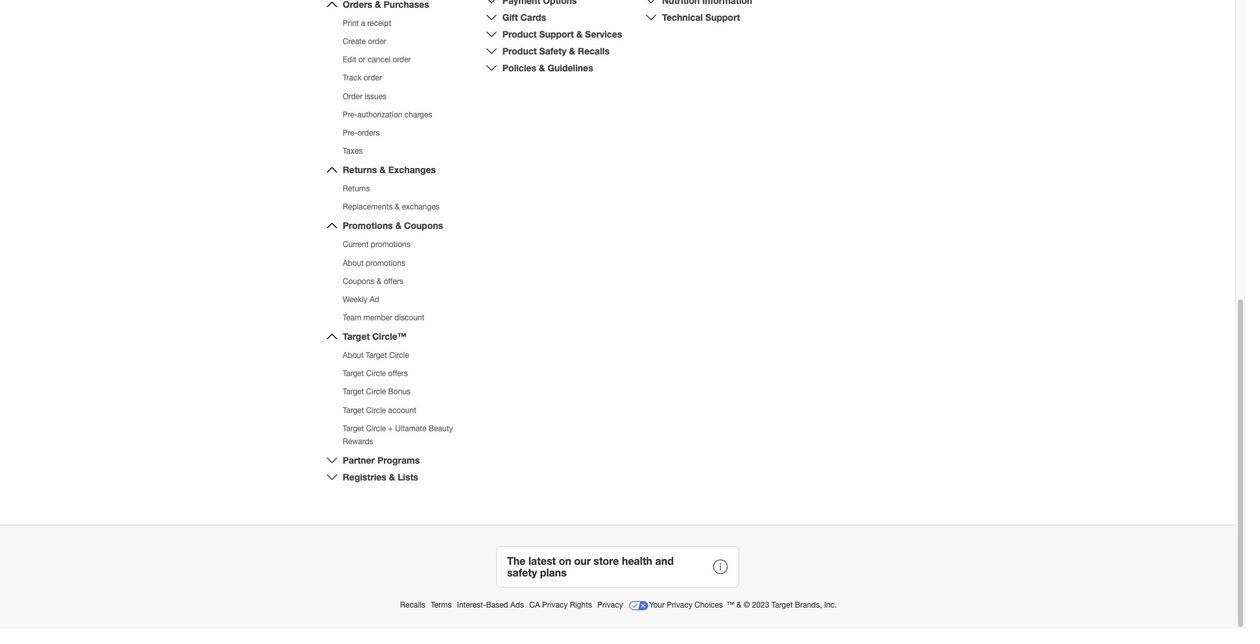 Task type: locate. For each thing, give the bounding box(es) containing it.
1 privacy from the left
[[542, 601, 568, 610]]

exchanges
[[388, 164, 436, 175]]

2 about from the top
[[343, 351, 364, 360]]

recalls link
[[400, 601, 428, 610]]

& left the lists
[[389, 472, 395, 483]]

plans
[[540, 566, 567, 579]]

1 horizontal spatial coupons
[[404, 220, 443, 231]]

partner
[[343, 455, 375, 466]]

about up target circle offers
[[343, 351, 364, 360]]

1 horizontal spatial recalls
[[578, 45, 610, 56]]

coupons up the weekly ad
[[343, 277, 375, 286]]

target down about target circle link
[[343, 369, 364, 378]]

circle left +
[[366, 424, 386, 433]]

target down target circle bonus
[[343, 406, 364, 415]]

interest-based ads link
[[457, 601, 526, 610]]

orders
[[358, 128, 380, 137]]

edit
[[343, 55, 356, 64]]

privacy link
[[598, 601, 625, 610]]

privacy
[[542, 601, 568, 610], [598, 601, 623, 610], [667, 601, 693, 610]]

interest-
[[457, 601, 486, 610]]

track order
[[343, 74, 382, 83]]

& up promotions & coupons link
[[395, 203, 400, 212]]

current promotions link
[[343, 240, 410, 249]]

0 vertical spatial product
[[503, 28, 537, 39]]

replacements & exchanges
[[343, 203, 440, 212]]

circle for account
[[366, 406, 386, 415]]

target down team
[[343, 331, 370, 342]]

& left services
[[577, 28, 583, 39]]

circle
[[389, 351, 409, 360], [366, 369, 386, 378], [366, 388, 386, 397], [366, 406, 386, 415], [366, 424, 386, 433]]

privacy right your
[[667, 601, 693, 610]]

recalls left terms
[[400, 601, 425, 610]]

returns up the returns link
[[343, 164, 377, 175]]

gift cards link
[[503, 12, 546, 23]]

2 returns from the top
[[343, 184, 370, 193]]

target
[[343, 331, 370, 342], [366, 351, 387, 360], [343, 369, 364, 378], [343, 388, 364, 397], [343, 406, 364, 415], [343, 424, 364, 433], [772, 601, 793, 610]]

product down gift cards
[[503, 28, 537, 39]]

services
[[585, 28, 622, 39]]

1 vertical spatial product
[[503, 45, 537, 56]]

1 product from the top
[[503, 28, 537, 39]]

product
[[503, 28, 537, 39], [503, 45, 537, 56]]

order right the cancel
[[393, 55, 411, 64]]

1 vertical spatial offers
[[388, 369, 408, 378]]

pre- up taxes
[[343, 128, 358, 137]]

about down current
[[343, 259, 364, 268]]

0 vertical spatial offers
[[384, 277, 403, 286]]

returns for returns & exchanges
[[343, 164, 377, 175]]

circle down target circle bonus
[[366, 406, 386, 415]]

1 vertical spatial support
[[539, 28, 574, 39]]

offers up bonus
[[388, 369, 408, 378]]

2 horizontal spatial privacy
[[667, 601, 693, 610]]

0 vertical spatial promotions
[[371, 240, 410, 249]]

or
[[359, 55, 366, 64]]

safety
[[507, 566, 537, 579]]

0 vertical spatial pre-
[[343, 110, 358, 119]]

choices
[[695, 601, 723, 610]]

target up rewards
[[343, 424, 364, 433]]

target up target circle offers
[[366, 351, 387, 360]]

target circle account
[[343, 406, 416, 415]]

0 horizontal spatial coupons
[[343, 277, 375, 286]]

target for target circle account
[[343, 406, 364, 415]]

target circle + ultamate beauty rewards link
[[343, 424, 453, 446]]

coupons down exchanges on the top of the page
[[404, 220, 443, 231]]

ads
[[511, 601, 524, 610]]

weekly ad
[[343, 295, 379, 304]]

& for coupons & offers
[[377, 277, 382, 286]]

1 vertical spatial pre-
[[343, 128, 358, 137]]

ultamate
[[395, 424, 427, 433]]

target down target circle offers 'link'
[[343, 388, 364, 397]]

about for about target circle
[[343, 351, 364, 360]]

your privacy choices link
[[629, 596, 725, 616]]

1 vertical spatial returns
[[343, 184, 370, 193]]

support right technical
[[706, 12, 740, 23]]

returns link
[[343, 184, 370, 193]]

promotions down promotions & coupons
[[371, 240, 410, 249]]

store
[[594, 555, 619, 567]]

order for track order
[[364, 74, 382, 83]]

partner programs
[[343, 455, 420, 466]]

order up 'issues'
[[364, 74, 382, 83]]

1 returns from the top
[[343, 164, 377, 175]]

& left ©
[[737, 601, 742, 610]]

1 horizontal spatial support
[[706, 12, 740, 23]]

order
[[368, 37, 386, 46], [393, 55, 411, 64], [364, 74, 382, 83]]

order
[[343, 92, 363, 101]]

0 vertical spatial coupons
[[404, 220, 443, 231]]

product up policies at the left of the page
[[503, 45, 537, 56]]

™
[[727, 601, 735, 610]]

& for promotions & coupons
[[395, 220, 402, 231]]

0 vertical spatial support
[[706, 12, 740, 23]]

1 vertical spatial recalls
[[400, 601, 425, 610]]

circle inside target circle + ultamate beauty rewards
[[366, 424, 386, 433]]

create order
[[343, 37, 386, 46]]

&
[[577, 28, 583, 39], [569, 45, 575, 56], [539, 62, 545, 73], [380, 164, 386, 175], [395, 203, 400, 212], [395, 220, 402, 231], [377, 277, 382, 286], [389, 472, 395, 483], [737, 601, 742, 610]]

& down safety
[[539, 62, 545, 73]]

target circle™
[[343, 331, 407, 342]]

returns up replacements
[[343, 184, 370, 193]]

3 privacy from the left
[[667, 601, 693, 610]]

circle™
[[372, 331, 407, 342]]

pre- for orders
[[343, 128, 358, 137]]

target right 2023
[[772, 601, 793, 610]]

promotions for current promotions
[[371, 240, 410, 249]]

create order link
[[343, 37, 386, 46]]

order up edit or cancel order link
[[368, 37, 386, 46]]

& down replacements & exchanges
[[395, 220, 402, 231]]

rewards
[[343, 437, 373, 446]]

& for replacements & exchanges
[[395, 203, 400, 212]]

brands,
[[795, 601, 822, 610]]

about target circle
[[343, 351, 409, 360]]

rights
[[570, 601, 592, 610]]

returns
[[343, 164, 377, 175], [343, 184, 370, 193]]

offers down about promotions
[[384, 277, 403, 286]]

promotions
[[371, 240, 410, 249], [366, 259, 405, 268]]

privacy left logo
[[598, 601, 623, 610]]

target inside target circle + ultamate beauty rewards
[[343, 424, 364, 433]]

1 vertical spatial coupons
[[343, 277, 375, 286]]

& up the guidelines
[[569, 45, 575, 56]]

& up ad
[[377, 277, 382, 286]]

charges
[[405, 110, 432, 119]]

recalls down services
[[578, 45, 610, 56]]

edit or cancel order
[[343, 55, 411, 64]]

coupons
[[404, 220, 443, 231], [343, 277, 375, 286]]

print a receipt link
[[343, 19, 391, 28]]

circle down about target circle link
[[366, 369, 386, 378]]

taxes
[[343, 147, 363, 156]]

0 horizontal spatial privacy
[[542, 601, 568, 610]]

product support & services
[[503, 28, 622, 39]]

1 vertical spatial about
[[343, 351, 364, 360]]

pre-orders link
[[343, 128, 380, 137]]

the
[[507, 555, 526, 567]]

1 vertical spatial promotions
[[366, 259, 405, 268]]

pre- down 'order'
[[343, 110, 358, 119]]

support up product safety & recalls link
[[539, 28, 574, 39]]

1 pre- from the top
[[343, 110, 358, 119]]

2 vertical spatial order
[[364, 74, 382, 83]]

1 horizontal spatial privacy
[[598, 601, 623, 610]]

about target circle link
[[343, 351, 409, 360]]

1 about from the top
[[343, 259, 364, 268]]

and
[[656, 555, 674, 567]]

product for product support & services
[[503, 28, 537, 39]]

cancel
[[368, 55, 391, 64]]

on
[[559, 555, 572, 567]]

promotions down current promotions link on the left
[[366, 259, 405, 268]]

2 product from the top
[[503, 45, 537, 56]]

0 horizontal spatial support
[[539, 28, 574, 39]]

health
[[622, 555, 653, 567]]

safety
[[539, 45, 567, 56]]

0 vertical spatial returns
[[343, 164, 377, 175]]

circle down target circle offers 'link'
[[366, 388, 386, 397]]

2 pre- from the top
[[343, 128, 358, 137]]

guidelines
[[548, 62, 593, 73]]

& for ™ & © 2023 target brands, inc.
[[737, 601, 742, 610]]

about promotions
[[343, 259, 405, 268]]

returns & exchanges link
[[343, 164, 436, 175]]

offers for target circle offers
[[388, 369, 408, 378]]

0 vertical spatial order
[[368, 37, 386, 46]]

privacy right ca
[[542, 601, 568, 610]]

0 vertical spatial about
[[343, 259, 364, 268]]

technical support link
[[662, 12, 740, 23]]

& left exchanges
[[380, 164, 386, 175]]

offers
[[384, 277, 403, 286], [388, 369, 408, 378]]

print a receipt
[[343, 19, 391, 28]]

order issues link
[[343, 92, 387, 101]]

policies
[[503, 62, 537, 73]]

pre-
[[343, 110, 358, 119], [343, 128, 358, 137]]

about for about promotions
[[343, 259, 364, 268]]

privacy inside 'link'
[[667, 601, 693, 610]]



Task type: describe. For each thing, give the bounding box(es) containing it.
account
[[388, 406, 416, 415]]

promotions for about promotions
[[366, 259, 405, 268]]

coupons & offers
[[343, 277, 403, 286]]

target circle offers link
[[343, 369, 408, 378]]

2023
[[752, 601, 770, 610]]

+
[[388, 424, 393, 433]]

& for registries & lists
[[389, 472, 395, 483]]

target circle bonus
[[343, 388, 411, 397]]

& for returns & exchanges
[[380, 164, 386, 175]]

order for create order
[[368, 37, 386, 46]]

circle for bonus
[[366, 388, 386, 397]]

taxes link
[[343, 147, 363, 156]]

target for target circle™
[[343, 331, 370, 342]]

a
[[361, 19, 365, 28]]

returns & exchanges
[[343, 164, 436, 175]]

team member discount
[[343, 313, 425, 322]]

ad
[[370, 295, 379, 304]]

based
[[486, 601, 508, 610]]

promotions & coupons
[[343, 220, 443, 231]]

pre-authorization charges link
[[343, 110, 432, 119]]

registries & lists
[[343, 472, 419, 483]]

your
[[649, 601, 665, 610]]

target circle account link
[[343, 406, 416, 415]]

ca
[[530, 601, 540, 610]]

the latest on our store health and safety plans
[[507, 555, 674, 579]]

product safety & recalls
[[503, 45, 610, 56]]

target circle + ultamate beauty rewards
[[343, 424, 453, 446]]

policies & guidelines
[[503, 62, 593, 73]]

pre- for authorization
[[343, 110, 358, 119]]

weekly
[[343, 295, 368, 304]]

circle for +
[[366, 424, 386, 433]]

your privacy choices
[[649, 601, 723, 610]]

©
[[744, 601, 750, 610]]

gift cards
[[503, 12, 546, 23]]

track
[[343, 74, 362, 83]]

2 privacy from the left
[[598, 601, 623, 610]]

support for product
[[539, 28, 574, 39]]

ca privacy rights link
[[530, 601, 594, 610]]

beauty
[[429, 424, 453, 433]]

team
[[343, 313, 361, 322]]

& for policies & guidelines
[[539, 62, 545, 73]]

team member discount link
[[343, 313, 425, 322]]

technical
[[662, 12, 703, 23]]

lists
[[398, 472, 419, 483]]

receipt
[[368, 19, 391, 28]]

terms
[[431, 601, 452, 610]]

member
[[364, 313, 392, 322]]

bonus
[[388, 388, 411, 397]]

inc.
[[824, 601, 837, 610]]

product for product safety & recalls
[[503, 45, 537, 56]]

replacements
[[343, 203, 393, 212]]

about promotions link
[[343, 259, 405, 268]]

pre-authorization charges
[[343, 110, 432, 119]]

target for target circle bonus
[[343, 388, 364, 397]]

current
[[343, 240, 369, 249]]

terms link
[[431, 601, 454, 610]]

coupons & offers link
[[343, 277, 403, 286]]

0 horizontal spatial recalls
[[400, 601, 425, 610]]

registries
[[343, 472, 387, 483]]

0 vertical spatial recalls
[[578, 45, 610, 56]]

partner programs link
[[343, 455, 420, 466]]

product support & services link
[[503, 28, 622, 39]]

support for technical
[[706, 12, 740, 23]]

promotions & coupons link
[[343, 220, 443, 231]]

offers for coupons & offers
[[384, 277, 403, 286]]

track order link
[[343, 74, 382, 83]]

target for target circle + ultamate beauty rewards
[[343, 424, 364, 433]]

logo image
[[629, 596, 649, 616]]

target circle™ link
[[343, 331, 407, 342]]

discount
[[395, 313, 425, 322]]

circle for offers
[[366, 369, 386, 378]]

returns for the returns link
[[343, 184, 370, 193]]

programs
[[378, 455, 420, 466]]

technical support
[[662, 12, 740, 23]]

1 vertical spatial order
[[393, 55, 411, 64]]

target circle bonus link
[[343, 388, 411, 397]]

latest
[[529, 555, 556, 567]]

authorization
[[358, 110, 403, 119]]

registries & lists link
[[343, 472, 419, 483]]

pre-orders
[[343, 128, 380, 137]]

circle down circle™
[[389, 351, 409, 360]]

current promotions
[[343, 240, 410, 249]]

order issues
[[343, 92, 387, 101]]

target circle offers
[[343, 369, 408, 378]]

target for target circle offers
[[343, 369, 364, 378]]

product safety & recalls link
[[503, 45, 610, 56]]



Task type: vqa. For each thing, say whether or not it's contained in the screenshot.
Pre- corresponding to authorization
yes



